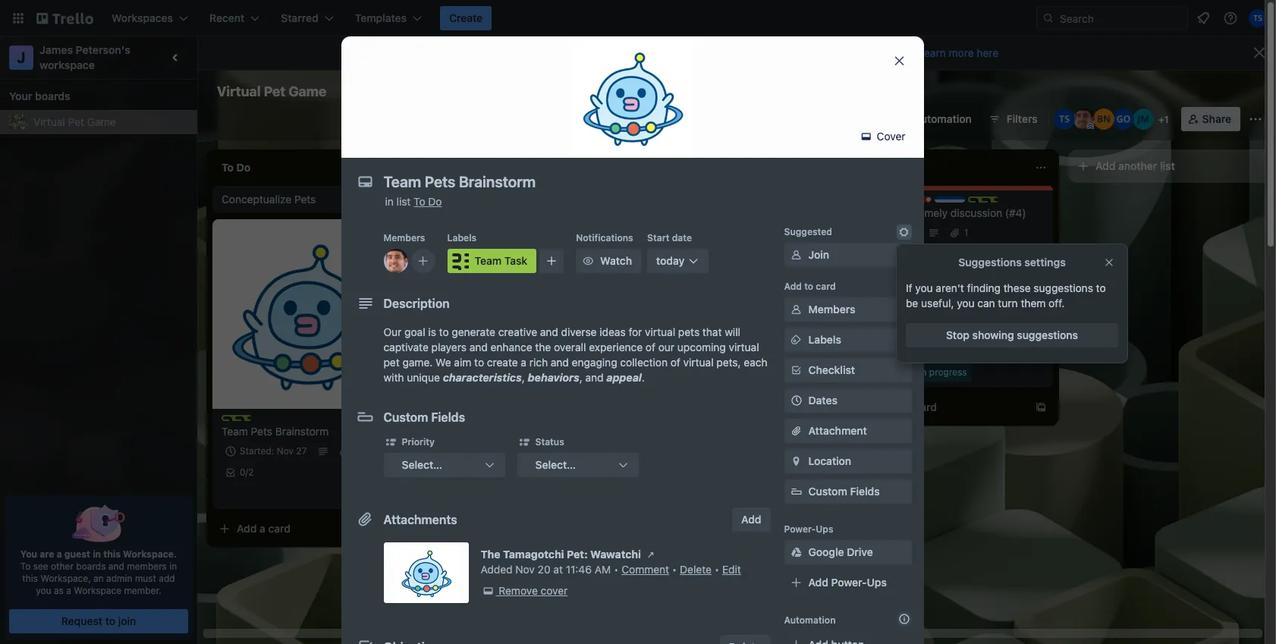 Task type: locate. For each thing, give the bounding box(es) containing it.
0 vertical spatial custom
[[383, 410, 428, 424]]

color: bold lime, title: "team task" element up the started:
[[222, 415, 283, 426]]

to inside button
[[105, 615, 115, 627]]

sm image inside watch button
[[581, 253, 596, 269]]

for right ideas
[[628, 325, 642, 338]]

1 vertical spatial 1
[[964, 227, 968, 238]]

task inside team task team pets brainstorm
[[263, 415, 283, 426]]

securing domain for virtual pet game website link
[[868, 309, 1044, 339]]

2 horizontal spatial nov
[[886, 227, 903, 238]]

and up the
[[540, 325, 558, 338]]

0 vertical spatial for
[[954, 310, 968, 322]]

sm image
[[451, 46, 472, 61], [789, 247, 804, 262], [581, 253, 596, 269], [383, 435, 399, 450], [517, 435, 532, 450], [789, 454, 804, 469], [484, 457, 496, 473], [481, 583, 496, 599]]

board
[[612, 46, 643, 59]]

1 vertical spatial virtual
[[729, 341, 759, 354]]

0 horizontal spatial status
[[535, 436, 564, 448]]

captivate
[[383, 341, 429, 354]]

0 horizontal spatial nov
[[277, 445, 294, 457]]

setting
[[811, 46, 848, 59]]

1 horizontal spatial pets
[[294, 193, 316, 206]]

nov for added nov 20 at 11:46 am
[[515, 563, 535, 576]]

start date
[[647, 232, 692, 244]]

priority for priority
[[402, 436, 435, 448]]

attachment
[[808, 424, 867, 437]]

each
[[744, 356, 767, 369]]

game inside the securing domain for virtual pet game website
[[868, 325, 897, 338]]

brainstorm
[[275, 425, 329, 438]]

0 vertical spatial task
[[504, 254, 527, 267]]

share button
[[1181, 107, 1240, 131]]

in right "guest"
[[93, 549, 101, 560]]

team pets brainstorm link
[[222, 424, 398, 439]]

join
[[118, 615, 136, 627]]

add a card for topmost create from template… image add a card button
[[883, 401, 937, 413]]

1 vertical spatial for
[[628, 325, 642, 338]]

0 vertical spatial status
[[886, 366, 914, 378]]

drive
[[847, 545, 873, 558]]

1 vertical spatial card
[[915, 401, 937, 413]]

1 right jeremy miller (jeremymiller198) 'icon'
[[1164, 114, 1169, 125]]

0 horizontal spatial task
[[263, 415, 283, 426]]

1 horizontal spatial create from template… image
[[1035, 401, 1047, 413]]

today button
[[647, 249, 709, 273]]

pet left star or unstar board icon
[[264, 83, 285, 99]]

blocker for blocker - timely discussion (#4)
[[868, 206, 905, 219]]

add another list
[[1095, 159, 1175, 172]]

: left in
[[914, 366, 916, 378]]

nov left 27
[[277, 445, 294, 457]]

1 down blocker - timely discussion (#4) link
[[964, 227, 968, 238]]

list left to do link
[[396, 195, 411, 208]]

sm image for members
[[789, 302, 804, 317]]

status left in
[[886, 366, 914, 378]]

watch
[[600, 254, 632, 267]]

virtual
[[645, 325, 675, 338], [729, 341, 759, 354], [683, 356, 714, 369]]

pet:
[[567, 548, 588, 561]]

add a card down in
[[883, 401, 937, 413]]

power- down "google drive"
[[831, 576, 867, 589]]

at right 20
[[553, 563, 563, 576]]

admin
[[106, 573, 132, 584]]

james peterson (jamespeterson93) image left gary orlando (garyorlando) image on the top of the page
[[1073, 108, 1094, 130]]

sm image inside members link
[[789, 302, 804, 317]]

add down "google"
[[808, 576, 828, 589]]

20
[[538, 563, 551, 576]]

admins
[[646, 46, 684, 59]]

1 vertical spatial nov
[[277, 445, 294, 457]]

1 vertical spatial list
[[396, 195, 411, 208]]

custom fields down unique
[[383, 410, 465, 424]]

2 vertical spatial you
[[36, 585, 51, 596]]

pet up stop showing suggestions
[[1005, 310, 1022, 322]]

remove
[[499, 584, 538, 597]]

2 horizontal spatial card
[[915, 401, 937, 413]]

2 horizontal spatial virtual
[[971, 310, 1002, 322]]

priority for priority : highest
[[937, 345, 968, 357]]

1 vertical spatial to
[[20, 561, 31, 572]]

this
[[472, 46, 494, 59]]

of down the our
[[670, 356, 680, 369]]

ups down 'drive'
[[867, 576, 887, 589]]

off.
[[1048, 297, 1064, 310]]

1 horizontal spatial virtual pet game
[[217, 83, 326, 99]]

custom down the with
[[383, 410, 428, 424]]

1 horizontal spatial virtual
[[683, 356, 714, 369]]

this up the admin
[[103, 549, 121, 560]]

custom down location
[[808, 485, 847, 498]]

1 vertical spatial create from template… image
[[388, 523, 401, 535]]

select… for priority
[[402, 458, 442, 471]]

sm image for automation
[[893, 107, 914, 128]]

team for team task team pets brainstorm
[[237, 415, 260, 426]]

1 vertical spatial status
[[535, 436, 564, 448]]

finding
[[967, 281, 1000, 294]]

pets up the started:
[[251, 425, 272, 438]]

suggested
[[784, 226, 832, 237]]

nov down tamagotchi
[[515, 563, 535, 576]]

sm image for labels
[[789, 332, 804, 347]]

1 vertical spatial james peterson (jamespeterson93) image
[[382, 485, 401, 503]]

location
[[808, 454, 851, 467]]

custom inside button
[[808, 485, 847, 498]]

1 select… from the left
[[402, 458, 442, 471]]

this down see
[[22, 573, 38, 584]]

0 horizontal spatial for
[[628, 325, 642, 338]]

cover
[[541, 584, 568, 597]]

creative
[[498, 325, 537, 338]]

enhance
[[491, 341, 532, 354]]

members up james peterson (jamespeterson93) icon
[[383, 232, 425, 244]]

0 horizontal spatial custom fields
[[383, 410, 465, 424]]

1 horizontal spatial you
[[915, 281, 932, 294]]

for up stop
[[954, 310, 968, 322]]

james peterson (jamespeterson93) image
[[1073, 108, 1094, 130], [382, 485, 401, 503]]

and up the admin
[[108, 561, 124, 572]]

0 horizontal spatial to
[[20, 561, 31, 572]]

add a card button down progress
[[859, 395, 1029, 420]]

1 horizontal spatial to
[[414, 195, 425, 208]]

pets right conceptualize on the left top of page
[[294, 193, 316, 206]]

0 horizontal spatial 1
[[907, 345, 912, 357]]

: down stop
[[968, 345, 971, 357]]

1 horizontal spatial james peterson (jamespeterson93) image
[[1073, 108, 1094, 130]]

automation down learn
[[914, 112, 972, 125]]

generate
[[452, 325, 495, 338]]

custom fields down location link
[[808, 485, 880, 498]]

the
[[535, 341, 551, 354]]

is right goal
[[428, 325, 436, 338]]

add down status : in progress
[[883, 401, 903, 413]]

.
[[642, 371, 645, 384]]

1 horizontal spatial boards
[[76, 561, 106, 572]]

0 horizontal spatial in
[[93, 549, 101, 560]]

0 horizontal spatial :
[[914, 366, 916, 378]]

add a card button for topmost create from template… image
[[859, 395, 1029, 420]]

open information menu image
[[1223, 11, 1238, 26]]

0 vertical spatial card
[[816, 281, 836, 292]]

1 horizontal spatial fields
[[850, 485, 880, 498]]

task up creative
[[504, 254, 527, 267]]

None text field
[[376, 168, 877, 196]]

color: bold lime, title: "team task" element
[[447, 249, 537, 273], [222, 415, 283, 426]]

show menu image
[[1248, 112, 1263, 127]]

game left star or unstar board icon
[[289, 83, 326, 99]]

tara schultz (taraschultz7) image left ben nelson (bennelson96) "icon"
[[1054, 108, 1075, 130]]

0
[[240, 467, 245, 478]]

suggestions up "off."
[[1033, 281, 1093, 294]]

boards right your
[[35, 90, 70, 102]]

tara schultz (taraschultz7) image right open information menu icon
[[1249, 9, 1267, 27]]

team task
[[475, 254, 527, 267]]

status for status : in progress
[[886, 366, 914, 378]]

add a card down '2'
[[237, 522, 291, 535]]

0 horizontal spatial virtual
[[33, 115, 65, 128]]

Search field
[[1055, 7, 1187, 30]]

1 vertical spatial add a card button
[[212, 517, 382, 541]]

labels up 'team task' at the left of page
[[447, 232, 477, 244]]

0 vertical spatial custom fields
[[383, 410, 465, 424]]

and inside you are a guest in this workspace. to see other boards and members in this workspace, an admin must add you as a workspace member.
[[108, 561, 124, 572]]

of left the our
[[646, 341, 655, 354]]

workspace.
[[123, 549, 177, 560]]

blocker
[[916, 196, 950, 208], [868, 206, 905, 219]]

virtual down upcoming
[[683, 356, 714, 369]]

add a card
[[883, 401, 937, 413], [237, 522, 291, 535]]

virtual pet game
[[217, 83, 326, 99], [33, 115, 116, 128]]

,
[[522, 371, 525, 384], [579, 371, 582, 384]]

and down generate
[[469, 341, 488, 354]]

1 vertical spatial custom fields
[[808, 485, 880, 498]]

suggestions
[[958, 256, 1021, 269]]

1 vertical spatial you
[[956, 297, 974, 310]]

0 horizontal spatial card
[[268, 522, 291, 535]]

can down finding
[[977, 297, 995, 310]]

1 vertical spatial color: bold lime, title: "team task" element
[[222, 415, 283, 426]]

0 horizontal spatial is
[[428, 325, 436, 338]]

game down the your boards with 1 items element
[[87, 115, 116, 128]]

location link
[[784, 449, 912, 473]]

0 horizontal spatial ,
[[522, 371, 525, 384]]

jeremy miller (jeremymiller198) image
[[1132, 108, 1154, 130]]

to inside you are a guest in this workspace. to see other boards and members in this workspace, an admin must add you as a workspace member.
[[20, 561, 31, 572]]

priority
[[937, 345, 968, 357], [402, 436, 435, 448]]

add button
[[732, 508, 770, 532]]

list
[[1160, 159, 1175, 172], [396, 195, 411, 208]]

, left behaviors
[[522, 371, 525, 384]]

blocker for blocker fyi
[[916, 196, 950, 208]]

nov left the 30
[[886, 227, 903, 238]]

2 select… from the left
[[535, 458, 576, 471]]

fields down unique
[[431, 410, 465, 424]]

list right another
[[1160, 159, 1175, 172]]

status : in progress
[[886, 366, 967, 378]]

will
[[725, 325, 740, 338]]

0 horizontal spatial select…
[[402, 458, 442, 471]]

ups
[[816, 523, 833, 535], [867, 576, 887, 589]]

1 vertical spatial labels
[[808, 333, 841, 346]]

2
[[248, 467, 254, 478]]

game
[[289, 83, 326, 99], [87, 115, 116, 128], [868, 325, 897, 338]]

1 horizontal spatial color: bold lime, title: "team task" element
[[447, 249, 537, 273]]

2 vertical spatial 1
[[907, 345, 912, 357]]

color: bold lime, title: "team task" element right add members to card icon
[[447, 249, 537, 273]]

1 horizontal spatial :
[[968, 345, 971, 357]]

am
[[595, 563, 611, 576]]

change
[[708, 46, 747, 59]]

1 down website
[[907, 345, 912, 357]]

add members to card image
[[417, 253, 429, 269]]

started:
[[240, 445, 274, 457]]

pets inside team task team pets brainstorm
[[251, 425, 272, 438]]

0 vertical spatial list
[[1160, 159, 1175, 172]]

0 vertical spatial 1
[[1164, 114, 1169, 125]]

fields down location link
[[850, 485, 880, 498]]

1 horizontal spatial task
[[504, 254, 527, 267]]

dashboard
[[676, 85, 731, 98]]

you left as
[[36, 585, 51, 596]]

1 vertical spatial tara schultz (taraschultz7) image
[[1054, 108, 1075, 130]]

discussion
[[950, 206, 1002, 219]]

fyi
[[950, 196, 964, 208]]

0 vertical spatial tara schultz (taraschultz7) image
[[1249, 9, 1267, 27]]

at left any
[[851, 46, 862, 59]]

appeal
[[606, 371, 642, 384]]

wawatchi
[[590, 548, 641, 561]]

1 horizontal spatial ups
[[867, 576, 887, 589]]

1 horizontal spatial status
[[886, 366, 914, 378]]

securing
[[868, 310, 911, 322]]

dates
[[808, 394, 837, 407]]

2 vertical spatial nov
[[515, 563, 535, 576]]

1 vertical spatial is
[[428, 325, 436, 338]]

1 vertical spatial add a card
[[237, 522, 291, 535]]

0 vertical spatial nov
[[886, 227, 903, 238]]

turn
[[998, 297, 1018, 310]]

goal
[[404, 325, 425, 338]]

suggestions
[[1033, 281, 1093, 294], [1016, 328, 1078, 341]]

priority down unique
[[402, 436, 435, 448]]

to left do
[[414, 195, 425, 208]]

labels link
[[784, 328, 912, 352]]

sm image inside automation button
[[893, 107, 914, 128]]

is for to
[[428, 325, 436, 338]]

1 vertical spatial task
[[263, 415, 283, 426]]

member.
[[124, 585, 161, 596]]

labels up checklist
[[808, 333, 841, 346]]

james peterson (jamespeterson93) image up the attachments
[[382, 485, 401, 503]]

fields inside button
[[850, 485, 880, 498]]

1 vertical spatial fields
[[850, 485, 880, 498]]

an
[[93, 573, 104, 584]]

boards inside you are a guest in this workspace. to see other boards and members in this workspace, an admin must add you as a workspace member.
[[76, 561, 106, 572]]

showing
[[972, 328, 1014, 341]]

add a card button for bottom create from template… image
[[212, 517, 382, 541]]

nov inside option
[[886, 227, 903, 238]]

task up started: nov 27
[[263, 415, 283, 426]]

collection
[[620, 356, 668, 369]]

game down securing
[[868, 325, 897, 338]]

diverse
[[561, 325, 597, 338]]

1 horizontal spatial add a card button
[[859, 395, 1029, 420]]

to down you
[[20, 561, 31, 572]]

sm image for google drive
[[789, 545, 804, 560]]

in up add
[[169, 561, 177, 572]]

1 horizontal spatial 1
[[964, 227, 968, 238]]

to
[[560, 46, 571, 59], [804, 281, 813, 292], [1096, 281, 1105, 294], [439, 325, 449, 338], [474, 356, 484, 369], [105, 615, 115, 627]]

1 horizontal spatial can
[[977, 297, 995, 310]]

sm image inside checklist link
[[789, 363, 804, 378]]

you down aren't
[[956, 297, 974, 310]]

stop
[[946, 328, 969, 341]]

add a card button down '2'
[[212, 517, 382, 541]]

0 horizontal spatial add a card button
[[212, 517, 382, 541]]

you right if
[[915, 281, 932, 294]]

Nov 30 checkbox
[[868, 224, 922, 242]]

1 vertical spatial suggestions
[[1016, 328, 1078, 341]]

status for status
[[535, 436, 564, 448]]

1 horizontal spatial custom fields
[[808, 485, 880, 498]]

create from template… image
[[1035, 401, 1047, 413], [388, 523, 401, 535]]

0 vertical spatial power-
[[784, 523, 816, 535]]

members down "add to card"
[[808, 303, 855, 316]]

select…
[[402, 458, 442, 471], [535, 458, 576, 471]]

0 horizontal spatial priority
[[402, 436, 435, 448]]

dashboard link
[[650, 80, 740, 104]]

0 vertical spatial game
[[289, 83, 326, 99]]

1 horizontal spatial add a card
[[883, 401, 937, 413]]

power- up "google"
[[784, 523, 816, 535]]

ups up "google"
[[816, 523, 833, 535]]

boards up an
[[76, 561, 106, 572]]

0 horizontal spatial members
[[383, 232, 425, 244]]

pet down the your boards with 1 items element
[[68, 115, 84, 128]]

tara schultz (taraschultz7) image
[[1249, 9, 1267, 27], [1054, 108, 1075, 130]]

is left set
[[530, 46, 539, 59]]

0 horizontal spatial can
[[687, 46, 705, 59]]

0 vertical spatial :
[[968, 345, 971, 357]]

sm image inside join link
[[789, 247, 804, 262]]

visibility
[[765, 46, 809, 59]]

, down the engaging
[[579, 371, 582, 384]]

virtual down will
[[729, 341, 759, 354]]

sm image inside labels link
[[789, 332, 804, 347]]

edit
[[722, 563, 741, 576]]

is inside our goal is to generate creative and diverse ideas for virtual pets that will captivate players and enhance the overall experience of our upcoming virtual pet game. we aim to create a rich and engaging collection of virtual pets, each with unique
[[428, 325, 436, 338]]

checklist
[[808, 363, 855, 376]]

can right admins
[[687, 46, 705, 59]]

date
[[672, 232, 692, 244]]

1 horizontal spatial automation
[[914, 112, 972, 125]]

remove cover link
[[481, 583, 568, 599]]

characteristics , behaviors , and appeal .
[[443, 371, 645, 384]]

request to join
[[61, 615, 136, 627]]

in left to do link
[[385, 195, 394, 208]]

2 vertical spatial game
[[868, 325, 897, 338]]

2 , from the left
[[579, 371, 582, 384]]

suggestions down "off."
[[1016, 328, 1078, 341]]

1 horizontal spatial for
[[954, 310, 968, 322]]

guest
[[64, 549, 90, 560]]

0 vertical spatial add a card
[[883, 401, 937, 413]]

sm image
[[893, 107, 914, 128], [859, 129, 874, 144], [896, 225, 912, 240], [789, 302, 804, 317], [789, 332, 804, 347], [789, 363, 804, 378], [617, 457, 629, 473], [789, 545, 804, 560], [643, 547, 658, 562]]

0 horizontal spatial automation
[[784, 615, 836, 626]]

+
[[1158, 114, 1164, 125]]

0 horizontal spatial of
[[646, 341, 655, 354]]

virtual up the our
[[645, 325, 675, 338]]

this board is set to public. board admins can change its visibility setting at any time. learn more here
[[472, 46, 998, 59]]

priority down stop
[[937, 345, 968, 357]]

1 horizontal spatial virtual
[[217, 83, 261, 99]]

to inside if you aren't finding these suggestions to be useful, you can turn them off.
[[1096, 281, 1105, 294]]

+ 1
[[1158, 114, 1169, 125]]

tamagotchi
[[503, 548, 564, 561]]

settings
[[1024, 256, 1065, 269]]

1 horizontal spatial custom
[[808, 485, 847, 498]]

0 horizontal spatial fields
[[431, 410, 465, 424]]

automation down add power-ups "link"
[[784, 615, 836, 626]]

status down behaviors
[[535, 436, 564, 448]]

0 vertical spatial can
[[687, 46, 705, 59]]



Task type: vqa. For each thing, say whether or not it's contained in the screenshot.
you in You are a guest in this Workspace. To see other boards and members in this Workspace, an admin must add you as a Workspace member.
yes



Task type: describe. For each thing, give the bounding box(es) containing it.
sm image inside cover link
[[859, 129, 874, 144]]

comment
[[622, 563, 669, 576]]

2 horizontal spatial 1
[[1164, 114, 1169, 125]]

gary orlando (garyorlando) image
[[1113, 108, 1134, 130]]

highest
[[973, 345, 1007, 357]]

team for team task
[[475, 254, 502, 267]]

cover link
[[854, 124, 915, 149]]

0 vertical spatial boards
[[35, 90, 70, 102]]

a inside our goal is to generate creative and diverse ideas for virtual pets that will captivate players and enhance the overall experience of our upcoming virtual pet game. we aim to create a rich and engaging collection of virtual pets, each with unique
[[521, 356, 527, 369]]

useful,
[[921, 297, 954, 310]]

overall
[[554, 341, 586, 354]]

0 vertical spatial color: bold lime, title: "team task" element
[[447, 249, 537, 273]]

1 horizontal spatial this
[[103, 549, 121, 560]]

0 horizontal spatial james peterson (jamespeterson93) image
[[382, 485, 401, 503]]

(#4)
[[1005, 206, 1026, 219]]

0 vertical spatial ups
[[816, 523, 833, 535]]

share
[[1202, 112, 1231, 125]]

0 horizontal spatial at
[[553, 563, 563, 576]]

more
[[949, 46, 974, 59]]

game inside the board name text box
[[289, 83, 326, 99]]

add
[[159, 573, 175, 584]]

suggestions inside if you aren't finding these suggestions to be useful, you can turn them off.
[[1033, 281, 1093, 294]]

0 horizontal spatial tara schultz (taraschultz7) image
[[1054, 108, 1075, 130]]

board
[[497, 46, 527, 59]]

0 vertical spatial james peterson (jamespeterson93) image
[[1073, 108, 1094, 130]]

dates button
[[784, 388, 912, 413]]

color: blue, title: "fyi" element
[[935, 196, 965, 208]]

2 horizontal spatial virtual
[[729, 341, 759, 354]]

virtual pet game inside the board name text box
[[217, 83, 326, 99]]

Board name text field
[[209, 80, 334, 104]]

0 horizontal spatial power-
[[784, 523, 816, 535]]

color: bold lime, title: none image
[[968, 196, 998, 203]]

0 vertical spatial virtual
[[645, 325, 675, 338]]

card for topmost create from template… image add a card button
[[915, 401, 937, 413]]

james peterson (jamespeterson93) image
[[383, 249, 408, 273]]

automation inside automation button
[[914, 112, 972, 125]]

j
[[17, 49, 26, 66]]

is for set
[[530, 46, 539, 59]]

can inside if you aren't finding these suggestions to be useful, you can turn them off.
[[977, 297, 995, 310]]

add down 0 / 2
[[237, 522, 257, 535]]

be
[[905, 297, 918, 310]]

1 vertical spatial virtual pet game
[[33, 115, 116, 128]]

pets inside conceptualize pets link
[[294, 193, 316, 206]]

0 vertical spatial to
[[414, 195, 425, 208]]

0 horizontal spatial color: bold lime, title: "team task" element
[[222, 415, 283, 426]]

you
[[20, 549, 37, 560]]

1 vertical spatial members
[[808, 303, 855, 316]]

add power-ups link
[[784, 571, 912, 595]]

search image
[[1042, 12, 1055, 24]]

notifications
[[576, 232, 633, 244]]

do
[[428, 195, 442, 208]]

virtual inside the securing domain for virtual pet game website
[[971, 310, 1002, 322]]

request
[[61, 615, 102, 627]]

add a card for add a card button corresponding to bottom create from template… image
[[237, 522, 291, 535]]

add another list button
[[1068, 149, 1275, 183]]

task for team task
[[504, 254, 527, 267]]

0 vertical spatial in
[[385, 195, 394, 208]]

rich
[[529, 356, 548, 369]]

suggestions inside the stop showing suggestions button
[[1016, 328, 1078, 341]]

you inside you are a guest in this workspace. to see other boards and members in this workspace, an admin must add you as a workspace member.
[[36, 585, 51, 596]]

sm image inside location link
[[789, 454, 804, 469]]

2 horizontal spatial you
[[956, 297, 974, 310]]

sm image for checklist
[[789, 363, 804, 378]]

behaviors
[[528, 371, 579, 384]]

0 horizontal spatial custom
[[383, 410, 428, 424]]

virtual inside the board name text box
[[217, 83, 261, 99]]

calendar
[[593, 85, 638, 98]]

cover
[[874, 130, 905, 143]]

-
[[907, 206, 912, 219]]

1 vertical spatial automation
[[784, 615, 836, 626]]

custom fields inside button
[[808, 485, 880, 498]]

learn more here link
[[912, 46, 998, 59]]

27
[[296, 445, 307, 457]]

remove cover
[[499, 584, 568, 597]]

set
[[541, 46, 558, 59]]

website
[[899, 325, 939, 338]]

add down suggested
[[784, 281, 802, 292]]

list inside button
[[1160, 159, 1175, 172]]

started: nov 27
[[240, 445, 307, 457]]

0 notifications image
[[1194, 9, 1212, 27]]

nov for started: nov 27
[[277, 445, 294, 457]]

added
[[481, 563, 513, 576]]

0 vertical spatial create from template… image
[[1035, 401, 1047, 413]]

members
[[127, 561, 167, 572]]

aren't
[[935, 281, 964, 294]]

filters
[[1007, 112, 1038, 125]]

in list to do
[[385, 195, 442, 208]]

primary element
[[0, 0, 1276, 36]]

our goal is to generate creative and diverse ideas for virtual pets that will captivate players and enhance the overall experience of our upcoming virtual pet game. we aim to create a rich and engaging collection of virtual pets, each with unique
[[383, 325, 767, 384]]

0 vertical spatial of
[[646, 341, 655, 354]]

pet inside the board name text box
[[264, 83, 285, 99]]

select… for status
[[535, 458, 576, 471]]

game.
[[402, 356, 433, 369]]

power- inside add power-ups "link"
[[831, 576, 867, 589]]

your boards with 1 items element
[[9, 87, 181, 105]]

james peterson's workspace
[[39, 43, 133, 71]]

: for status
[[914, 366, 916, 378]]

sm image for suggested
[[896, 225, 912, 240]]

we
[[436, 356, 451, 369]]

0 horizontal spatial labels
[[447, 232, 477, 244]]

0 vertical spatial you
[[915, 281, 932, 294]]

must
[[135, 573, 156, 584]]

and down the engaging
[[585, 371, 604, 384]]

add inside "link"
[[808, 576, 828, 589]]

comment link
[[622, 563, 669, 576]]

peterson's
[[76, 43, 130, 56]]

1 vertical spatial this
[[22, 573, 38, 584]]

create
[[449, 11, 483, 24]]

2 vertical spatial in
[[169, 561, 177, 572]]

start
[[647, 232, 670, 244]]

stop showing suggestions button
[[905, 323, 1118, 347]]

labels inside labels link
[[808, 333, 841, 346]]

for inside the securing domain for virtual pet game website
[[954, 310, 968, 322]]

to do link
[[414, 195, 442, 208]]

0 vertical spatial at
[[851, 46, 862, 59]]

pet inside the securing domain for virtual pet game website
[[1005, 310, 1022, 322]]

color: red, title: "blocker" element
[[901, 196, 950, 208]]

team task team pets brainstorm
[[222, 415, 329, 438]]

star or unstar board image
[[343, 86, 355, 98]]

add left another
[[1095, 159, 1116, 172]]

card for add a card button corresponding to bottom create from template… image
[[268, 522, 291, 535]]

: for priority
[[968, 345, 971, 357]]

0 vertical spatial fields
[[431, 410, 465, 424]]

1 vertical spatial pet
[[68, 115, 84, 128]]

0 horizontal spatial game
[[87, 115, 116, 128]]

calendar link
[[567, 80, 647, 104]]

30
[[906, 227, 917, 238]]

your
[[9, 90, 32, 102]]

ups inside "link"
[[867, 576, 887, 589]]

0 / 2
[[240, 467, 254, 478]]

1 , from the left
[[522, 371, 525, 384]]

pet
[[383, 356, 400, 369]]

our
[[383, 325, 402, 338]]

and up behaviors
[[551, 356, 569, 369]]

aim
[[454, 356, 471, 369]]

watch button
[[576, 249, 641, 273]]

ben nelson (bennelson96) image
[[1093, 108, 1114, 130]]

in
[[919, 366, 927, 378]]

create
[[487, 356, 518, 369]]

add left power-ups
[[741, 513, 761, 526]]

james
[[39, 43, 73, 56]]

its
[[749, 46, 762, 59]]

priority : highest
[[937, 345, 1007, 357]]

if you aren't finding these suggestions to be useful, you can turn them off.
[[905, 281, 1105, 310]]

as
[[54, 585, 64, 596]]

description
[[383, 297, 450, 310]]

task for team task team pets brainstorm
[[263, 415, 283, 426]]

members link
[[784, 297, 912, 322]]

added nov 20 at 11:46 am
[[481, 563, 611, 576]]

for inside our goal is to generate creative and diverse ideas for virtual pets that will captivate players and enhance the overall experience of our upcoming virtual pet game. we aim to create a rich and engaging collection of virtual pets, each with unique
[[628, 325, 642, 338]]

power-ups
[[784, 523, 833, 535]]

1 horizontal spatial of
[[670, 356, 680, 369]]

0 horizontal spatial list
[[396, 195, 411, 208]]

our
[[658, 341, 675, 354]]

any
[[864, 46, 883, 59]]

checklist link
[[784, 358, 912, 382]]

blocker fyi
[[916, 196, 964, 208]]

timely
[[915, 206, 948, 219]]



